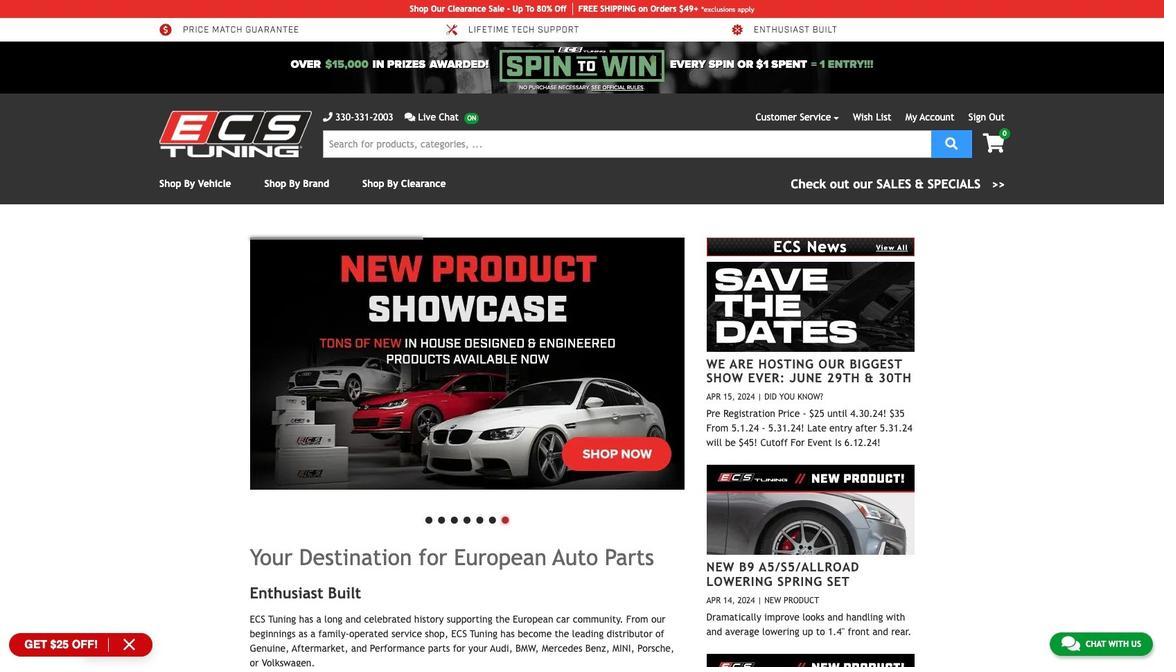 Task type: locate. For each thing, give the bounding box(es) containing it.
0 horizontal spatial comments image
[[405, 112, 415, 122]]

comments image
[[405, 112, 415, 122], [1062, 636, 1080, 652]]

new b9 a5/s5/allroad lowering spring set image
[[707, 465, 914, 555]]

search image
[[946, 137, 958, 149]]

ecs tuning 'spin to win' contest logo image
[[500, 47, 665, 82]]

generic - monthly recap image
[[250, 238, 684, 490]]

shopping cart image
[[983, 134, 1005, 153]]

new ecs mk5 / mk6 high flow cooling fan conversion kit image
[[707, 654, 914, 667]]

0 vertical spatial comments image
[[405, 112, 415, 122]]

Search text field
[[323, 130, 932, 158]]

1 vertical spatial comments image
[[1062, 636, 1080, 652]]

ecs tuning image
[[159, 111, 312, 157]]



Task type: describe. For each thing, give the bounding box(es) containing it.
phone image
[[323, 112, 333, 122]]

1 horizontal spatial comments image
[[1062, 636, 1080, 652]]

we are hosting our biggest show ever: june 29th & 30th image
[[707, 262, 914, 352]]



Task type: vqa. For each thing, say whether or not it's contained in the screenshot.
not at right top
no



